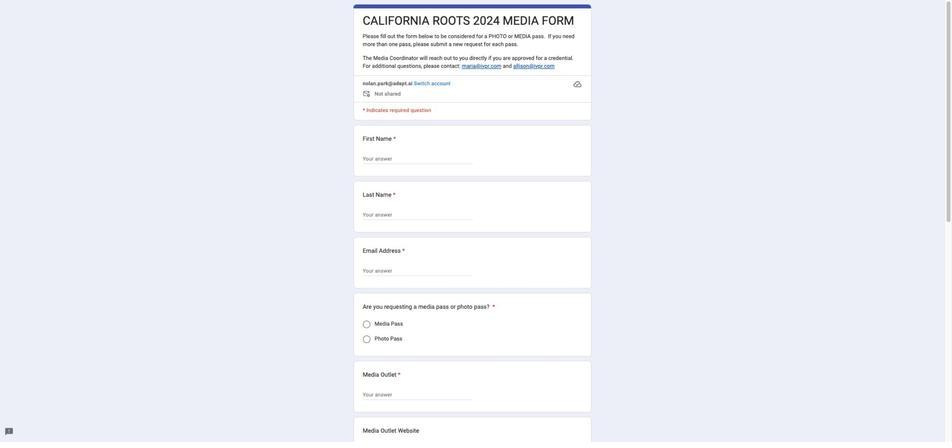 Task type: describe. For each thing, give the bounding box(es) containing it.
Photo Pass radio
[[363, 336, 370, 343]]

2 heading from the top
[[363, 134, 396, 143]]

3 heading from the top
[[363, 190, 396, 199]]

5 heading from the top
[[363, 302, 495, 311]]

Media Pass radio
[[363, 321, 370, 328]]

report a problem to google image
[[4, 427, 13, 436]]

your email and google account are not part of your response image
[[363, 90, 372, 99]]



Task type: locate. For each thing, give the bounding box(es) containing it.
list
[[353, 125, 591, 442]]

your email and google account are not part of your response image
[[363, 90, 375, 99]]

4 heading from the top
[[363, 246, 405, 255]]

6 heading from the top
[[363, 370, 401, 379]]

None text field
[[363, 154, 472, 163]]

media pass image
[[363, 321, 370, 328]]

1 heading from the top
[[363, 13, 574, 28]]

heading
[[363, 13, 574, 28], [363, 134, 396, 143], [363, 190, 396, 199], [363, 246, 405, 255], [363, 302, 495, 311], [363, 370, 401, 379]]

photo pass image
[[363, 336, 370, 343]]

required question element
[[392, 134, 396, 143], [391, 190, 396, 199], [401, 246, 405, 255], [491, 302, 495, 311], [396, 370, 401, 379]]

None text field
[[363, 210, 472, 219], [363, 266, 472, 275], [363, 390, 472, 399], [363, 210, 472, 219], [363, 266, 472, 275], [363, 390, 472, 399]]



Task type: vqa. For each thing, say whether or not it's contained in the screenshot.
sixth heading from the top of the page
yes



